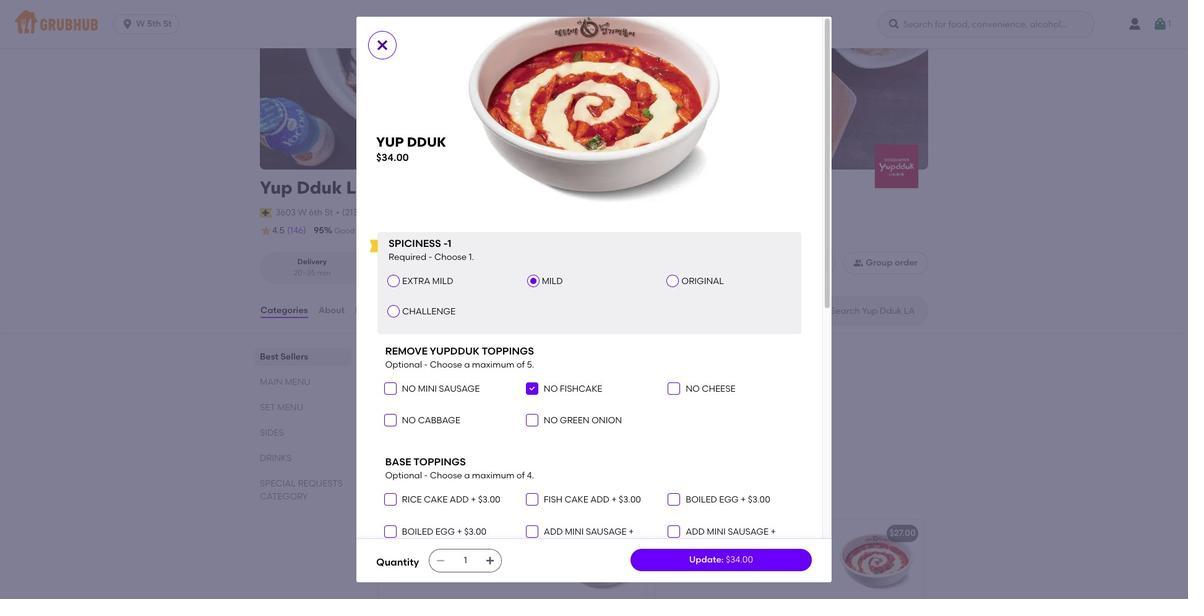 Task type: locate. For each thing, give the bounding box(es) containing it.
3603
[[276, 207, 296, 218]]

2 vertical spatial choose
[[430, 470, 462, 481]]

svg image
[[888, 18, 900, 30], [528, 385, 536, 392], [670, 385, 678, 392], [386, 496, 394, 503], [528, 496, 536, 503], [670, 496, 678, 503], [386, 528, 394, 535], [436, 556, 446, 566], [485, 556, 495, 566]]

svg image up yup o
[[670, 496, 678, 503]]

0 horizontal spatial add mini sausage + $3.00
[[544, 526, 634, 549]]

1 vertical spatial maximum
[[472, 470, 514, 481]]

toppings
[[482, 346, 534, 357], [413, 456, 466, 468]]

good
[[335, 226, 355, 235]]

save this restaurant image
[[873, 28, 887, 43]]

boiled egg + $3.00 down rice cake add + $3.00
[[402, 526, 486, 537]]

$27.00
[[612, 528, 639, 539], [890, 528, 916, 539]]

1 horizontal spatial best
[[376, 348, 405, 364]]

fish-cake soup
[[385, 397, 459, 407]]

main menu
[[260, 377, 311, 387], [376, 491, 457, 506]]

1 vertical spatial choose
[[430, 359, 462, 370]]

0 vertical spatial order
[[522, 226, 541, 235]]

1 vertical spatial optional
[[385, 470, 422, 481]]

Input item quantity number field
[[452, 550, 479, 572]]

choose inside spiciness -1 required - choose 1.
[[434, 252, 467, 262]]

w left the 6th at top left
[[298, 207, 307, 218]]

no left fishcake
[[544, 384, 558, 394]]

$3.00
[[478, 495, 500, 505], [619, 495, 641, 505], [748, 495, 770, 505], [464, 526, 486, 537], [544, 539, 566, 549], [686, 539, 708, 549]]

1 horizontal spatial main menu
[[376, 491, 457, 506]]

1 vertical spatial 1
[[448, 238, 451, 249]]

add up update:
[[686, 526, 705, 537]]

1 vertical spatial main menu
[[376, 491, 457, 506]]

no down fish-
[[402, 416, 416, 426]]

1 of from the top
[[517, 359, 525, 370]]

original
[[682, 276, 724, 286]]

• (213) 263-2355
[[336, 207, 402, 218]]

w left 5th
[[136, 19, 145, 29]]

order right 'correct'
[[522, 226, 541, 235]]

boiled down rice
[[402, 526, 433, 537]]

main menu up yup dduk
[[376, 491, 457, 506]]

0.4
[[386, 268, 397, 277]]

yup
[[376, 135, 404, 150], [386, 528, 404, 539], [663, 528, 681, 539]]

0 horizontal spatial sellers
[[281, 352, 308, 362]]

1 vertical spatial w
[[298, 207, 307, 218]]

subscription pass image
[[260, 208, 272, 218]]

menu
[[285, 377, 311, 387], [277, 402, 303, 413], [416, 491, 457, 506]]

(213) 263-2355 button
[[342, 206, 402, 219]]

1 maximum from the top
[[472, 359, 514, 370]]

dduk
[[407, 135, 446, 150], [406, 528, 432, 539]]

1 vertical spatial dduk
[[406, 528, 432, 539]]

of left 5.
[[517, 359, 525, 370]]

dduk inside yup dduk $34.00
[[407, 135, 446, 150]]

order
[[522, 226, 541, 235], [895, 258, 918, 268]]

option group containing delivery 20–35 min
[[260, 252, 472, 283]]

mini up fish-cake soup
[[418, 384, 437, 394]]

2 a from the top
[[464, 470, 470, 481]]

menu down base toppings optional - choose a maximum of 4. on the bottom left
[[416, 491, 457, 506]]

best
[[376, 348, 405, 364], [260, 352, 278, 362]]

1 horizontal spatial toppings
[[482, 346, 534, 357]]

0 vertical spatial toppings
[[482, 346, 534, 357]]

toppings up 5.
[[482, 346, 534, 357]]

0 horizontal spatial main menu
[[260, 377, 311, 387]]

1 a from the top
[[464, 359, 470, 370]]

$34.00 right update:
[[726, 554, 753, 565]]

onion
[[592, 416, 622, 426]]

no left the green
[[544, 416, 558, 426]]

1 inside button
[[1168, 18, 1171, 29]]

1 horizontal spatial boiled egg + $3.00
[[686, 495, 770, 505]]

0 vertical spatial choose
[[434, 252, 467, 262]]

dduk for yup dduk $34.00
[[407, 135, 446, 150]]

0 vertical spatial 1
[[1168, 18, 1171, 29]]

1 button
[[1153, 13, 1171, 35]]

1 $27.00 from the left
[[612, 528, 639, 539]]

a down yupdduk
[[464, 359, 470, 370]]

yup o
[[663, 528, 691, 539]]

1 horizontal spatial main
[[376, 491, 413, 506]]

1 vertical spatial st
[[325, 207, 333, 218]]

svg image up quantity
[[386, 528, 394, 535]]

of
[[517, 359, 525, 370], [517, 470, 525, 481]]

w 5th st button
[[113, 14, 185, 34]]

of inside remove yupdduk toppings optional - choose a maximum of 5.
[[517, 359, 525, 370]]

sausage up soup
[[439, 384, 480, 394]]

order inside button
[[895, 258, 918, 268]]

0 horizontal spatial mild
[[432, 276, 453, 286]]

maximum
[[472, 359, 514, 370], [472, 470, 514, 481]]

+
[[471, 495, 476, 505], [612, 495, 617, 505], [741, 495, 746, 505], [457, 526, 462, 537], [629, 526, 634, 537], [771, 526, 776, 537]]

mini
[[418, 384, 437, 394], [565, 526, 584, 537], [707, 526, 726, 537]]

correct
[[492, 226, 520, 235]]

0 horizontal spatial st
[[163, 19, 172, 29]]

1 horizontal spatial $34.00
[[726, 554, 753, 565]]

sellers inside best sellers most ordered on grubhub
[[408, 348, 451, 364]]

no up fish-
[[402, 384, 416, 394]]

sausage up update: $34.00
[[728, 526, 769, 537]]

boiled egg + $3.00
[[686, 495, 770, 505], [402, 526, 486, 537]]

1 horizontal spatial 1
[[1168, 18, 1171, 29]]

green
[[560, 416, 590, 426]]

0 vertical spatial boiled
[[686, 495, 717, 505]]

share icon image
[[900, 28, 915, 43]]

1 optional from the top
[[385, 359, 422, 370]]

toppings up rice cake add + $3.00
[[413, 456, 466, 468]]

remove
[[385, 346, 428, 357]]

add down fish on the left of page
[[544, 526, 563, 537]]

about
[[319, 305, 345, 316]]

best down 'categories' button
[[260, 352, 278, 362]]

fishcake
[[560, 384, 602, 394]]

1 vertical spatial order
[[895, 258, 918, 268]]

cake for fish-
[[408, 397, 432, 407]]

optional down remove
[[385, 359, 422, 370]]

set menu
[[260, 402, 303, 413]]

toppings inside base toppings optional - choose a maximum of 4.
[[413, 456, 466, 468]]

optional down base
[[385, 470, 422, 481]]

cake right rice
[[424, 495, 448, 505]]

0 horizontal spatial egg
[[435, 526, 455, 537]]

main
[[260, 377, 283, 387], [376, 491, 413, 506]]

1 horizontal spatial add mini sausage + $3.00
[[686, 526, 776, 549]]

1 horizontal spatial sellers
[[408, 348, 451, 364]]

1 vertical spatial $34.00
[[726, 554, 753, 565]]

1 vertical spatial of
[[517, 470, 525, 481]]

0 horizontal spatial w
[[136, 19, 145, 29]]

w inside main navigation navigation
[[136, 19, 145, 29]]

cake inside button
[[408, 397, 432, 407]]

0 vertical spatial w
[[136, 19, 145, 29]]

2 maximum from the top
[[472, 470, 514, 481]]

quantity
[[376, 557, 419, 568]]

st right 5th
[[163, 19, 172, 29]]

choose for -
[[434, 252, 467, 262]]

sausage down the fish cake add + $3.00
[[586, 526, 627, 537]]

svg image left fish on the left of page
[[528, 496, 536, 503]]

fish-cake soup image
[[554, 386, 647, 467]]

0 vertical spatial st
[[163, 19, 172, 29]]

choose up rice cake add + $3.00
[[430, 470, 462, 481]]

1 horizontal spatial st
[[325, 207, 333, 218]]

a
[[464, 359, 470, 370], [464, 470, 470, 481]]

choose left 1.
[[434, 252, 467, 262]]

cake right fish on the left of page
[[565, 495, 588, 505]]

cake
[[408, 397, 432, 407], [424, 495, 448, 505], [565, 495, 588, 505]]

1 horizontal spatial $27.00
[[890, 528, 916, 539]]

choose for yupdduk
[[430, 359, 462, 370]]

yup inside yup dduk $34.00
[[376, 135, 404, 150]]

menu down best sellers
[[285, 377, 311, 387]]

best up most
[[376, 348, 405, 364]]

2 optional from the top
[[385, 470, 422, 481]]

w
[[136, 19, 145, 29], [298, 207, 307, 218]]

- down delivery
[[444, 238, 448, 249]]

st left •
[[325, 207, 333, 218]]

yup for yup o
[[663, 528, 681, 539]]

cake up no cabbage at the left bottom of the page
[[408, 397, 432, 407]]

yup o image
[[830, 520, 923, 599]]

no for no mini sausage
[[402, 384, 416, 394]]

rice
[[402, 495, 422, 505]]

$34.00 up 2355
[[376, 152, 409, 164]]

yup dduk la
[[260, 177, 370, 198]]

no for no fishcake
[[544, 384, 558, 394]]

a up rice cake add + $3.00
[[464, 470, 470, 481]]

dduk for yup dduk
[[406, 528, 432, 539]]

0 horizontal spatial $34.00
[[376, 152, 409, 164]]

egg up update: $34.00
[[719, 495, 739, 505]]

maximum left 4.
[[472, 470, 514, 481]]

add mini sausage + $3.00 down the fish cake add + $3.00
[[544, 526, 634, 549]]

people icon image
[[854, 258, 863, 268]]

sellers down 'categories' button
[[281, 352, 308, 362]]

2 $27.00 from the left
[[890, 528, 916, 539]]

1 horizontal spatial sausage
[[586, 526, 627, 537]]

of left 4.
[[517, 470, 525, 481]]

0 horizontal spatial boiled
[[402, 526, 433, 537]]

0 vertical spatial optional
[[385, 359, 422, 370]]

3603 w 6th st
[[276, 207, 333, 218]]

1 horizontal spatial mild
[[542, 276, 563, 286]]

add mini sausage + $3.00 up update: $34.00
[[686, 526, 776, 549]]

mini down the fish cake add + $3.00
[[565, 526, 584, 537]]

option group
[[260, 252, 472, 283]]

maximum left 5.
[[472, 359, 514, 370]]

0 vertical spatial of
[[517, 359, 525, 370]]

no cheese
[[686, 384, 736, 394]]

mild
[[432, 276, 453, 286], [542, 276, 563, 286]]

best sellers most ordered on grubhub
[[376, 348, 484, 376]]

order right group
[[895, 258, 918, 268]]

yup dduk image
[[553, 520, 646, 599]]

main down base
[[376, 491, 413, 506]]

1 vertical spatial toppings
[[413, 456, 466, 468]]

0 horizontal spatial boiled egg + $3.00
[[402, 526, 486, 537]]

1 vertical spatial a
[[464, 470, 470, 481]]

best inside best sellers most ordered on grubhub
[[376, 348, 405, 364]]

delivery
[[434, 226, 462, 235]]

1 vertical spatial boiled
[[402, 526, 433, 537]]

order for correct order
[[522, 226, 541, 235]]

1 horizontal spatial order
[[895, 258, 918, 268]]

1 mild from the left
[[432, 276, 453, 286]]

mini up update: $34.00
[[707, 526, 726, 537]]

st
[[163, 19, 172, 29], [325, 207, 333, 218]]

choose down yupdduk
[[430, 359, 462, 370]]

add
[[450, 495, 469, 505], [590, 495, 610, 505], [544, 526, 563, 537], [686, 526, 705, 537]]

0 vertical spatial main menu
[[260, 377, 311, 387]]

sellers
[[408, 348, 451, 364], [281, 352, 308, 362]]

menu right set
[[277, 402, 303, 413]]

0 vertical spatial egg
[[719, 495, 739, 505]]

remove yupdduk toppings optional - choose a maximum of 5.
[[385, 346, 534, 370]]

0 vertical spatial dduk
[[407, 135, 446, 150]]

0 horizontal spatial best
[[260, 352, 278, 362]]

1 vertical spatial boiled egg + $3.00
[[402, 526, 486, 537]]

- up rice cake add + $3.00
[[424, 470, 428, 481]]

main up set
[[260, 377, 283, 387]]

0 horizontal spatial mini
[[418, 384, 437, 394]]

1 horizontal spatial egg
[[719, 495, 739, 505]]

- left on
[[424, 359, 428, 370]]

svg image left rice
[[386, 496, 394, 503]]

choose inside remove yupdduk toppings optional - choose a maximum of 5.
[[430, 359, 462, 370]]

main menu down best sellers
[[260, 377, 311, 387]]

boiled egg + $3.00 up o
[[686, 495, 770, 505]]

add mini sausage + $3.00
[[544, 526, 634, 549], [686, 526, 776, 549]]

1 horizontal spatial boiled
[[686, 495, 717, 505]]

$34.00
[[376, 152, 409, 164], [726, 554, 753, 565]]

optional inside base toppings optional - choose a maximum of 4.
[[385, 470, 422, 481]]

0 horizontal spatial order
[[522, 226, 541, 235]]

svg image right save this restaurant icon
[[888, 18, 900, 30]]

a inside remove yupdduk toppings optional - choose a maximum of 5.
[[464, 359, 470, 370]]

2 of from the top
[[517, 470, 525, 481]]

-
[[444, 238, 448, 249], [429, 252, 432, 262], [424, 359, 428, 370], [424, 470, 428, 481]]

0 horizontal spatial toppings
[[413, 456, 466, 468]]

delivery 20–35 min
[[294, 258, 331, 277]]

1 add mini sausage + $3.00 from the left
[[544, 526, 634, 549]]

0 vertical spatial maximum
[[472, 359, 514, 370]]

0 horizontal spatial $27.00
[[612, 528, 639, 539]]

group
[[866, 258, 893, 268]]

Search Yup Dduk LA search field
[[829, 305, 924, 317]]

best for best sellers
[[260, 352, 278, 362]]

fish cake add + $3.00
[[544, 495, 641, 505]]

no left cheese
[[686, 384, 700, 394]]

boiled up o
[[686, 495, 717, 505]]

svg image right 'input item quantity' number field
[[485, 556, 495, 566]]

1.
[[469, 252, 474, 262]]

dduk
[[297, 177, 342, 198]]

egg down rice cake add + $3.00
[[435, 526, 455, 537]]

0 horizontal spatial main
[[260, 377, 283, 387]]

yup for yup dduk $34.00
[[376, 135, 404, 150]]

no for no green onion
[[544, 416, 558, 426]]

svg image
[[1153, 17, 1168, 32], [121, 18, 134, 30], [375, 38, 390, 53], [386, 385, 394, 392], [386, 417, 394, 424], [528, 417, 536, 424], [528, 528, 536, 535], [670, 528, 678, 535]]

0 vertical spatial $34.00
[[376, 152, 409, 164]]

5.
[[527, 359, 534, 370]]

sellers up on
[[408, 348, 451, 364]]

0 vertical spatial a
[[464, 359, 470, 370]]

min
[[317, 268, 331, 277]]

st inside main navigation navigation
[[163, 19, 172, 29]]

ordered
[[399, 366, 432, 376]]

time
[[416, 226, 432, 235]]

maximum inside remove yupdduk toppings optional - choose a maximum of 5.
[[472, 359, 514, 370]]

0 horizontal spatial 1
[[448, 238, 451, 249]]



Task type: describe. For each thing, give the bounding box(es) containing it.
0 vertical spatial boiled egg + $3.00
[[686, 495, 770, 505]]

sides
[[260, 428, 284, 438]]

263-
[[363, 207, 382, 218]]

0 vertical spatial main
[[260, 377, 283, 387]]

of inside base toppings optional - choose a maximum of 4.
[[517, 470, 525, 481]]

category
[[260, 491, 308, 502]]

schedule
[[786, 258, 825, 268]]

categories button
[[260, 288, 309, 333]]

rice cake add + $3.00
[[402, 495, 500, 505]]

sellers for best sellers most ordered on grubhub
[[408, 348, 451, 364]]

extra mild
[[402, 276, 453, 286]]

no green onion
[[544, 416, 622, 426]]

2 horizontal spatial sausage
[[728, 526, 769, 537]]

spiciness -1 required - choose 1.
[[389, 238, 474, 262]]

optional inside remove yupdduk toppings optional - choose a maximum of 5.
[[385, 359, 422, 370]]

group order button
[[843, 252, 928, 274]]

no fishcake
[[544, 384, 602, 394]]

2 vertical spatial menu
[[416, 491, 457, 506]]

special
[[260, 478, 296, 489]]

search icon image
[[811, 303, 826, 318]]

no for no cheese
[[686, 384, 700, 394]]

yup
[[260, 177, 293, 198]]

soup
[[434, 397, 459, 407]]

yupdduk
[[430, 346, 480, 357]]

0.4 mi
[[386, 268, 409, 277]]

special requests category
[[260, 478, 343, 502]]

6th
[[309, 207, 322, 218]]

- inside base toppings optional - choose a maximum of 4.
[[424, 470, 428, 481]]

- down spiciness
[[429, 252, 432, 262]]

yup dduk $34.00
[[376, 135, 446, 164]]

group order
[[866, 258, 918, 268]]

svg image inside main navigation navigation
[[888, 18, 900, 30]]

about button
[[318, 288, 345, 333]]

requests
[[298, 478, 343, 489]]

1 vertical spatial main
[[376, 491, 413, 506]]

svg image left 'input item quantity' number field
[[436, 556, 446, 566]]

97
[[472, 225, 482, 236]]

no for no cabbage
[[402, 416, 416, 426]]

o
[[683, 528, 691, 539]]

correct order
[[492, 226, 541, 235]]

3603 w 6th st button
[[275, 206, 334, 220]]

best sellers
[[260, 352, 308, 362]]

main navigation navigation
[[0, 0, 1188, 48]]

fish
[[544, 495, 563, 505]]

•
[[336, 207, 339, 218]]

good food
[[335, 226, 373, 235]]

- inside remove yupdduk toppings optional - choose a maximum of 5.
[[424, 359, 428, 370]]

sellers for best sellers
[[281, 352, 308, 362]]

on time delivery
[[404, 226, 462, 235]]

no mini sausage
[[402, 384, 480, 394]]

categories
[[261, 305, 308, 316]]

most
[[376, 366, 396, 376]]

$34.00 inside yup dduk $34.00
[[376, 152, 409, 164]]

2 mild from the left
[[542, 276, 563, 286]]

reviews
[[355, 305, 390, 316]]

cake for fish
[[565, 495, 588, 505]]

1 horizontal spatial mini
[[565, 526, 584, 537]]

$27.00 for yup o
[[890, 528, 916, 539]]

cabbage
[[418, 416, 460, 426]]

reviews button
[[355, 288, 390, 333]]

svg image inside w 5th st button
[[121, 18, 134, 30]]

la
[[346, 177, 370, 198]]

w 5th st
[[136, 19, 172, 29]]

base toppings optional - choose a maximum of 4.
[[385, 456, 534, 481]]

2355
[[382, 207, 402, 218]]

drinks
[[260, 453, 292, 464]]

on
[[404, 226, 414, 235]]

update: $34.00
[[689, 554, 753, 565]]

1 vertical spatial egg
[[435, 526, 455, 537]]

fish-
[[385, 397, 408, 407]]

svg image down 5.
[[528, 385, 536, 392]]

4.5
[[272, 225, 285, 236]]

spiciness
[[389, 238, 441, 249]]

svg image left no cheese
[[670, 385, 678, 392]]

choose inside base toppings optional - choose a maximum of 4.
[[430, 470, 462, 481]]

order for group order
[[895, 258, 918, 268]]

4.
[[527, 470, 534, 481]]

1 inside spiciness -1 required - choose 1.
[[448, 238, 451, 249]]

required
[[389, 252, 427, 262]]

base
[[385, 456, 411, 468]]

food
[[357, 226, 373, 235]]

yup dduk
[[386, 528, 432, 539]]

$27.00 for yup dduk
[[612, 528, 639, 539]]

2 horizontal spatial mini
[[707, 526, 726, 537]]

yup for yup dduk
[[386, 528, 404, 539]]

toppings inside remove yupdduk toppings optional - choose a maximum of 5.
[[482, 346, 534, 357]]

add right fish on the left of page
[[590, 495, 610, 505]]

update:
[[689, 554, 724, 565]]

fish-cake soup button
[[377, 386, 647, 467]]

0 horizontal spatial sausage
[[439, 384, 480, 394]]

1 vertical spatial menu
[[277, 402, 303, 413]]

best for best sellers most ordered on grubhub
[[376, 348, 405, 364]]

extra
[[402, 276, 430, 286]]

svg image inside 1 button
[[1153, 17, 1168, 32]]

add down base toppings optional - choose a maximum of 4. on the bottom left
[[450, 495, 469, 505]]

2 add mini sausage + $3.00 from the left
[[686, 526, 776, 549]]

95
[[314, 225, 324, 236]]

challenge
[[402, 306, 456, 317]]

92
[[383, 225, 393, 236]]

delivery
[[297, 258, 327, 266]]

yup dduk la logo image
[[875, 145, 918, 188]]

save this restaurant button
[[869, 25, 891, 47]]

(213)
[[342, 207, 361, 218]]

5th
[[147, 19, 161, 29]]

cheese
[[702, 384, 736, 394]]

maximum inside base toppings optional - choose a maximum of 4.
[[472, 470, 514, 481]]

20–35
[[294, 268, 315, 277]]

a inside base toppings optional - choose a maximum of 4.
[[464, 470, 470, 481]]

set
[[260, 402, 275, 413]]

cake for rice
[[424, 495, 448, 505]]

no cabbage
[[402, 416, 460, 426]]

grubhub
[[447, 366, 484, 376]]

on
[[434, 366, 445, 376]]

star icon image
[[260, 225, 272, 237]]

mi
[[400, 268, 409, 277]]

1 horizontal spatial w
[[298, 207, 307, 218]]

(146)
[[287, 225, 306, 236]]

pickup
[[407, 258, 432, 266]]

0 vertical spatial menu
[[285, 377, 311, 387]]



Task type: vqa. For each thing, say whether or not it's contained in the screenshot.
charge. within Serves 3-4. Add toppings for an additional charge.
no



